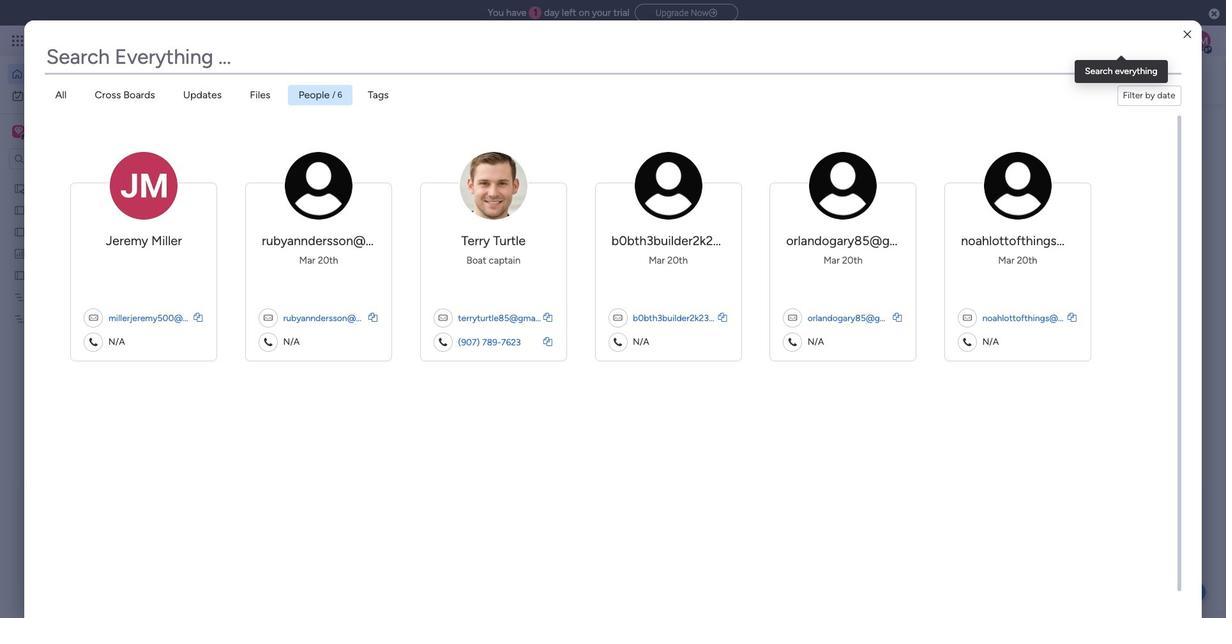 Task type: describe. For each thing, give the bounding box(es) containing it.
workspace selection element
[[12, 124, 107, 141]]

files o image for dapulse phone icon related to 2nd dapulse email image from the left
[[369, 313, 378, 322]]

public dashboard image
[[13, 247, 26, 259]]

0 element
[[365, 350, 381, 365]]

Search in workspace field
[[27, 152, 107, 166]]

v2 bolt switch image
[[1094, 73, 1101, 87]]

files o image for dapulse phone icon corresponding to dapulse email icon at the right of page
[[893, 313, 902, 322]]

0 horizontal spatial public board image
[[13, 269, 26, 281]]

files o image for dapulse phone icon related to fourth dapulse email image from left
[[718, 313, 727, 322]]

dapulse phone image for fourth dapulse email image from left
[[609, 333, 628, 352]]

1 dapulse email image from the left
[[84, 309, 103, 328]]

v2 user feedback image
[[994, 73, 1004, 87]]

1 vertical spatial option
[[8, 86, 155, 106]]

4 dapulse email image from the left
[[609, 309, 628, 328]]

5 dapulse email image from the left
[[958, 309, 978, 328]]

files o image for fifth dapulse email image
[[1068, 313, 1077, 322]]

component image
[[252, 279, 263, 290]]

0 vertical spatial option
[[8, 64, 155, 84]]

dapulse phone image for fifth dapulse email image
[[958, 333, 978, 352]]

2 dapulse phone image from the left
[[434, 333, 453, 352]]

1 add to favorites image from the left
[[741, 259, 753, 272]]

quick search results list box
[[236, 145, 953, 314]]

jeremy miller image
[[1191, 31, 1211, 51]]

1 horizontal spatial public board image
[[252, 259, 266, 273]]

getting started element
[[984, 331, 1176, 382]]

Search Everything ... field
[[45, 41, 1182, 73]]



Task type: locate. For each thing, give the bounding box(es) containing it.
1 dapulse phone image from the left
[[259, 333, 278, 352]]

2 vertical spatial option
[[0, 177, 163, 179]]

public board image
[[13, 204, 26, 216], [13, 226, 26, 238]]

2 workspace image from the left
[[14, 125, 23, 139]]

public board image down shareable board image
[[13, 204, 26, 216]]

remove from favorites image
[[386, 259, 399, 272]]

dapulse phone image
[[259, 333, 278, 352], [434, 333, 453, 352], [609, 333, 628, 352], [783, 333, 803, 352], [958, 333, 978, 352]]

2 files o image from the left
[[1068, 313, 1077, 322]]

public board image up the component icon
[[252, 259, 266, 273]]

0 horizontal spatial add to favorites image
[[741, 259, 753, 272]]

files o image
[[369, 313, 378, 322], [544, 313, 553, 322], [718, 313, 727, 322], [893, 313, 902, 322], [544, 337, 553, 346]]

public board image down 'public dashboard' image
[[13, 269, 26, 281]]

1 public board image from the top
[[13, 204, 26, 216]]

dapulse phone image for dapulse email icon at the right of page
[[783, 333, 803, 352]]

dapulse close image
[[1210, 8, 1220, 20]]

templates image image
[[995, 122, 1164, 210]]

0 vertical spatial public board image
[[13, 204, 26, 216]]

option
[[8, 64, 155, 84], [8, 86, 155, 106], [0, 177, 163, 179]]

shareable board image
[[13, 182, 26, 194]]

3 dapulse email image from the left
[[434, 309, 453, 328]]

2 add to favorites image from the left
[[918, 259, 931, 272]]

close image
[[1184, 30, 1192, 39]]

contact sales element
[[984, 453, 1176, 504]]

public board image up 'public dashboard' image
[[13, 226, 26, 238]]

4 dapulse phone image from the left
[[783, 333, 803, 352]]

add to favorites image
[[741, 259, 753, 272], [918, 259, 931, 272]]

dapulse email image
[[84, 309, 103, 328], [259, 309, 278, 328], [434, 309, 453, 328], [609, 309, 628, 328], [958, 309, 978, 328]]

2 dapulse email image from the left
[[259, 309, 278, 328]]

1 files o image from the left
[[194, 313, 203, 322]]

list box
[[0, 175, 163, 502]]

5 dapulse phone image from the left
[[958, 333, 978, 352]]

help center element
[[984, 392, 1176, 443]]

files o image for 1st dapulse email image from left
[[194, 313, 203, 322]]

1 workspace image from the left
[[12, 125, 25, 139]]

1 vertical spatial public board image
[[13, 226, 26, 238]]

public board image
[[252, 259, 266, 273], [13, 269, 26, 281]]

dapulse phone image for 2nd dapulse email image from the left
[[259, 333, 278, 352]]

2 public board image from the top
[[13, 226, 26, 238]]

1 horizontal spatial files o image
[[1068, 313, 1077, 322]]

None field
[[45, 41, 1182, 73]]

files o image
[[194, 313, 203, 322], [1068, 313, 1077, 322]]

3 dapulse phone image from the left
[[609, 333, 628, 352]]

remove from favorites image
[[563, 259, 576, 272]]

workspace image
[[12, 125, 25, 139], [14, 125, 23, 139]]

dapulse rightstroke image
[[709, 8, 718, 18]]

dapulse email image
[[783, 309, 803, 328]]

dapulse phone image
[[84, 333, 103, 352]]

1 horizontal spatial add to favorites image
[[918, 259, 931, 272]]

0 horizontal spatial files o image
[[194, 313, 203, 322]]

open update feed (inbox) image
[[236, 350, 251, 365]]

select product image
[[12, 35, 24, 47]]



Task type: vqa. For each thing, say whether or not it's contained in the screenshot.
fourth dapulse email image from the left
yes



